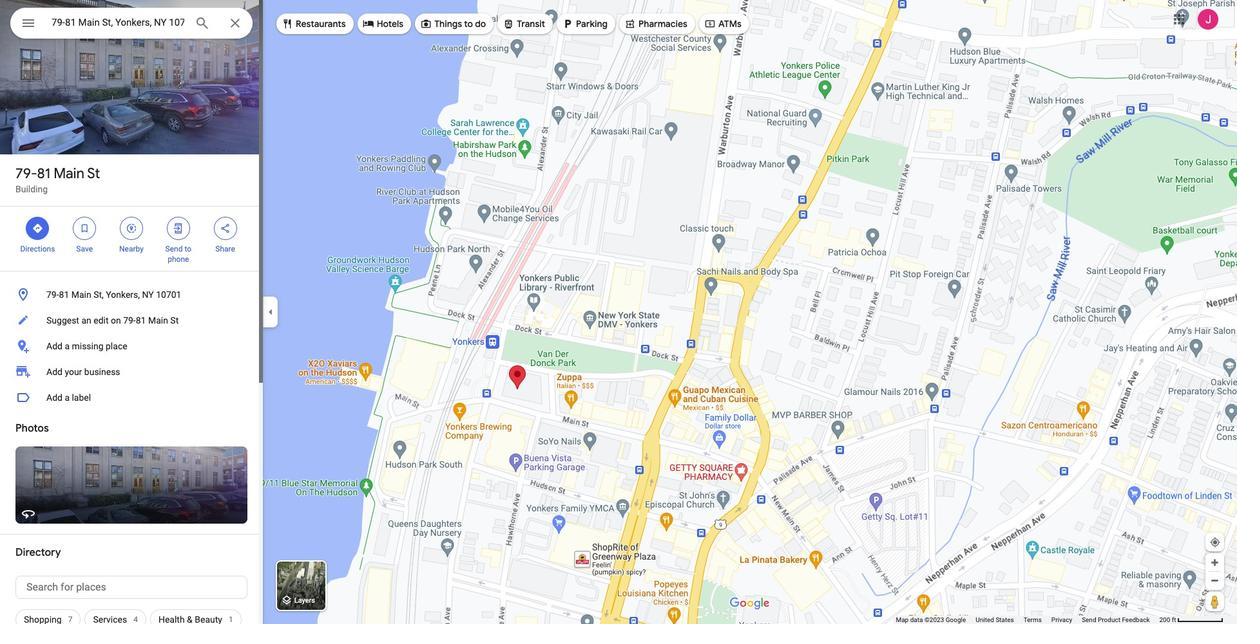 Task type: describe. For each thing, give the bounding box(es) containing it.
add your business link
[[0, 360, 263, 385]]

send product feedback
[[1082, 617, 1150, 624]]

google account: james peterson  
(james.peterson1902@gmail.com) image
[[1198, 9, 1218, 29]]

add your business
[[46, 367, 120, 378]]


[[282, 17, 293, 31]]

 transit
[[503, 17, 545, 31]]

restaurants
[[296, 18, 346, 30]]


[[704, 17, 716, 31]]

suggest an edit on 79-81 main st button
[[0, 308, 263, 334]]

directions
[[20, 245, 55, 254]]

 search field
[[10, 8, 253, 41]]

2 vertical spatial main
[[148, 316, 168, 326]]

79- for st,
[[46, 290, 59, 300]]

save
[[76, 245, 93, 254]]

phone
[[168, 255, 189, 264]]


[[562, 17, 573, 31]]

product
[[1098, 617, 1120, 624]]

collapse side panel image
[[264, 305, 278, 320]]

79-81 main st, yonkers, ny 10701
[[46, 290, 181, 300]]

 parking
[[562, 17, 608, 31]]


[[79, 222, 90, 236]]

data
[[910, 617, 923, 624]]

do
[[475, 18, 486, 30]]

add for add a missing place
[[46, 341, 62, 352]]

united
[[976, 617, 994, 624]]

a for label
[[65, 393, 70, 403]]

to inside  things to do
[[464, 18, 473, 30]]

79- for st
[[15, 165, 37, 183]]

your
[[65, 367, 82, 378]]

 restaurants
[[282, 17, 346, 31]]

google
[[946, 617, 966, 624]]

to inside send to phone
[[185, 245, 191, 254]]

photos
[[15, 423, 49, 436]]

place
[[106, 341, 127, 352]]

79-81 Main St, Yonkers, NY 10701 field
[[10, 8, 253, 39]]

edit
[[94, 316, 109, 326]]

terms button
[[1024, 617, 1042, 625]]

suggest
[[46, 316, 79, 326]]

ft
[[1172, 617, 1176, 624]]


[[32, 222, 43, 236]]

 button
[[10, 8, 46, 41]]

add a missing place
[[46, 341, 127, 352]]

an
[[81, 316, 91, 326]]

st,
[[94, 290, 104, 300]]

79- inside "suggest an edit on 79-81 main st" "button"
[[123, 316, 136, 326]]

add for add a label
[[46, 393, 62, 403]]

building
[[15, 184, 48, 195]]

 things to do
[[420, 17, 486, 31]]

hotels
[[377, 18, 403, 30]]

a for missing
[[65, 341, 70, 352]]

pharmacies
[[638, 18, 687, 30]]

privacy
[[1051, 617, 1072, 624]]

79-81 main st main content
[[0, 0, 263, 625]]

79-81 main st, yonkers, ny 10701 button
[[0, 282, 263, 308]]



Task type: vqa. For each thing, say whether or not it's contained in the screenshot.
'Google'
yes



Task type: locate. For each thing, give the bounding box(es) containing it.
79-81 main st building
[[15, 165, 100, 195]]

1 horizontal spatial send
[[1082, 617, 1096, 624]]

0 vertical spatial add
[[46, 341, 62, 352]]

None field
[[52, 15, 184, 30]]

3 add from the top
[[46, 393, 62, 403]]

 pharmacies
[[624, 17, 687, 31]]


[[173, 222, 184, 236]]

0 horizontal spatial 81
[[37, 165, 50, 183]]

200
[[1159, 617, 1170, 624]]

0 horizontal spatial 79-
[[15, 165, 37, 183]]

st
[[87, 165, 100, 183], [170, 316, 179, 326]]

send left product
[[1082, 617, 1096, 624]]

a left label at left bottom
[[65, 393, 70, 403]]

st inside "button"
[[170, 316, 179, 326]]

none text field inside 79-81 main st main content
[[15, 577, 247, 600]]


[[363, 17, 374, 31]]

show your location image
[[1209, 537, 1221, 549]]

main for st,
[[71, 290, 91, 300]]

main left st,
[[71, 290, 91, 300]]

81
[[37, 165, 50, 183], [59, 290, 69, 300], [136, 316, 146, 326]]

2 horizontal spatial 81
[[136, 316, 146, 326]]

200 ft
[[1159, 617, 1176, 624]]

a
[[65, 341, 70, 352], [65, 393, 70, 403]]


[[503, 17, 514, 31]]

add a missing place button
[[0, 334, 263, 360]]

main
[[54, 165, 84, 183], [71, 290, 91, 300], [148, 316, 168, 326]]

81 right on
[[136, 316, 146, 326]]

a left missing at left bottom
[[65, 341, 70, 352]]


[[126, 222, 137, 236]]

google maps element
[[0, 0, 1237, 625]]

transit
[[517, 18, 545, 30]]

10701
[[156, 290, 181, 300]]

1 vertical spatial to
[[185, 245, 191, 254]]

79- right on
[[123, 316, 136, 326]]

directory
[[15, 547, 61, 560]]

nearby
[[119, 245, 144, 254]]

200 ft button
[[1159, 617, 1223, 624]]

79- inside 79-81 main st, yonkers, ny 10701 "button"
[[46, 290, 59, 300]]

send inside button
[[1082, 617, 1096, 624]]

united states button
[[976, 617, 1014, 625]]

2 horizontal spatial 79-
[[123, 316, 136, 326]]

79- up the suggest
[[46, 290, 59, 300]]

0 vertical spatial a
[[65, 341, 70, 352]]

zoom out image
[[1210, 577, 1220, 586]]

to left do
[[464, 18, 473, 30]]

suggest an edit on 79-81 main st
[[46, 316, 179, 326]]

1 horizontal spatial 81
[[59, 290, 69, 300]]


[[624, 17, 636, 31]]

main for st
[[54, 165, 84, 183]]

©2023
[[924, 617, 944, 624]]

add inside button
[[46, 393, 62, 403]]

things
[[434, 18, 462, 30]]

1 horizontal spatial to
[[464, 18, 473, 30]]


[[219, 222, 231, 236]]

yonkers,
[[106, 290, 140, 300]]

main down ny
[[148, 316, 168, 326]]

1 vertical spatial st
[[170, 316, 179, 326]]

a inside button
[[65, 341, 70, 352]]

0 vertical spatial to
[[464, 18, 473, 30]]

None text field
[[15, 577, 247, 600]]

1 vertical spatial 79-
[[46, 290, 59, 300]]

 atms
[[704, 17, 741, 31]]

 hotels
[[363, 17, 403, 31]]

actions for 79-81 main st region
[[0, 207, 263, 271]]

81 for st,
[[59, 290, 69, 300]]

footer
[[896, 617, 1159, 625]]

1 vertical spatial main
[[71, 290, 91, 300]]

1 horizontal spatial st
[[170, 316, 179, 326]]

st inside '79-81 main st building'
[[87, 165, 100, 183]]

terms
[[1024, 617, 1042, 624]]

81 inside "suggest an edit on 79-81 main st" "button"
[[136, 316, 146, 326]]

79- up building
[[15, 165, 37, 183]]

2 vertical spatial add
[[46, 393, 62, 403]]

st down 10701
[[170, 316, 179, 326]]

add left label at left bottom
[[46, 393, 62, 403]]

to up phone
[[185, 245, 191, 254]]

add
[[46, 341, 62, 352], [46, 367, 62, 378], [46, 393, 62, 403]]

none field inside 79-81 main st, yonkers, ny 10701 field
[[52, 15, 184, 30]]

2 vertical spatial 81
[[136, 316, 146, 326]]

79- inside '79-81 main st building'
[[15, 165, 37, 183]]

0 horizontal spatial st
[[87, 165, 100, 183]]

united states
[[976, 617, 1014, 624]]

2 a from the top
[[65, 393, 70, 403]]

atms
[[718, 18, 741, 30]]

add down the suggest
[[46, 341, 62, 352]]

feedback
[[1122, 617, 1150, 624]]

parking
[[576, 18, 608, 30]]

label
[[72, 393, 91, 403]]

send inside send to phone
[[165, 245, 183, 254]]

0 horizontal spatial to
[[185, 245, 191, 254]]

1 vertical spatial send
[[1082, 617, 1096, 624]]

1 vertical spatial a
[[65, 393, 70, 403]]

main up 
[[54, 165, 84, 183]]

2 vertical spatial 79-
[[123, 316, 136, 326]]

st up 
[[87, 165, 100, 183]]

map data ©2023 google
[[896, 617, 966, 624]]

add a label
[[46, 393, 91, 403]]


[[420, 17, 432, 31]]

send product feedback button
[[1082, 617, 1150, 625]]

1 vertical spatial add
[[46, 367, 62, 378]]

0 vertical spatial send
[[165, 245, 183, 254]]

share
[[215, 245, 235, 254]]

footer containing map data ©2023 google
[[896, 617, 1159, 625]]

add for add your business
[[46, 367, 62, 378]]

1 add from the top
[[46, 341, 62, 352]]

missing
[[72, 341, 103, 352]]

0 vertical spatial st
[[87, 165, 100, 183]]

a inside button
[[65, 393, 70, 403]]

layers
[[294, 597, 315, 606]]

1 horizontal spatial 79-
[[46, 290, 59, 300]]

map
[[896, 617, 909, 624]]

footer inside 'google maps' element
[[896, 617, 1159, 625]]

ny
[[142, 290, 154, 300]]

zoom in image
[[1210, 559, 1220, 568]]

add left your
[[46, 367, 62, 378]]

states
[[996, 617, 1014, 624]]

add a label button
[[0, 385, 263, 411]]

1 vertical spatial 81
[[59, 290, 69, 300]]

send
[[165, 245, 183, 254], [1082, 617, 1096, 624]]

2 add from the top
[[46, 367, 62, 378]]

0 vertical spatial 79-
[[15, 165, 37, 183]]

add inside button
[[46, 341, 62, 352]]

81 up the suggest
[[59, 290, 69, 300]]

81 inside '79-81 main st building'
[[37, 165, 50, 183]]

main inside '79-81 main st building'
[[54, 165, 84, 183]]

81 for st
[[37, 165, 50, 183]]

81 inside 79-81 main st, yonkers, ny 10701 "button"
[[59, 290, 69, 300]]

0 horizontal spatial send
[[165, 245, 183, 254]]

show street view coverage image
[[1205, 593, 1224, 612]]

1 a from the top
[[65, 341, 70, 352]]

send to phone
[[165, 245, 191, 264]]

send for send product feedback
[[1082, 617, 1096, 624]]

send for send to phone
[[165, 245, 183, 254]]

0 vertical spatial 81
[[37, 165, 50, 183]]

81 up building
[[37, 165, 50, 183]]

privacy button
[[1051, 617, 1072, 625]]


[[21, 14, 36, 32]]

business
[[84, 367, 120, 378]]

send up phone
[[165, 245, 183, 254]]

0 vertical spatial main
[[54, 165, 84, 183]]

to
[[464, 18, 473, 30], [185, 245, 191, 254]]

79-
[[15, 165, 37, 183], [46, 290, 59, 300], [123, 316, 136, 326]]

on
[[111, 316, 121, 326]]



